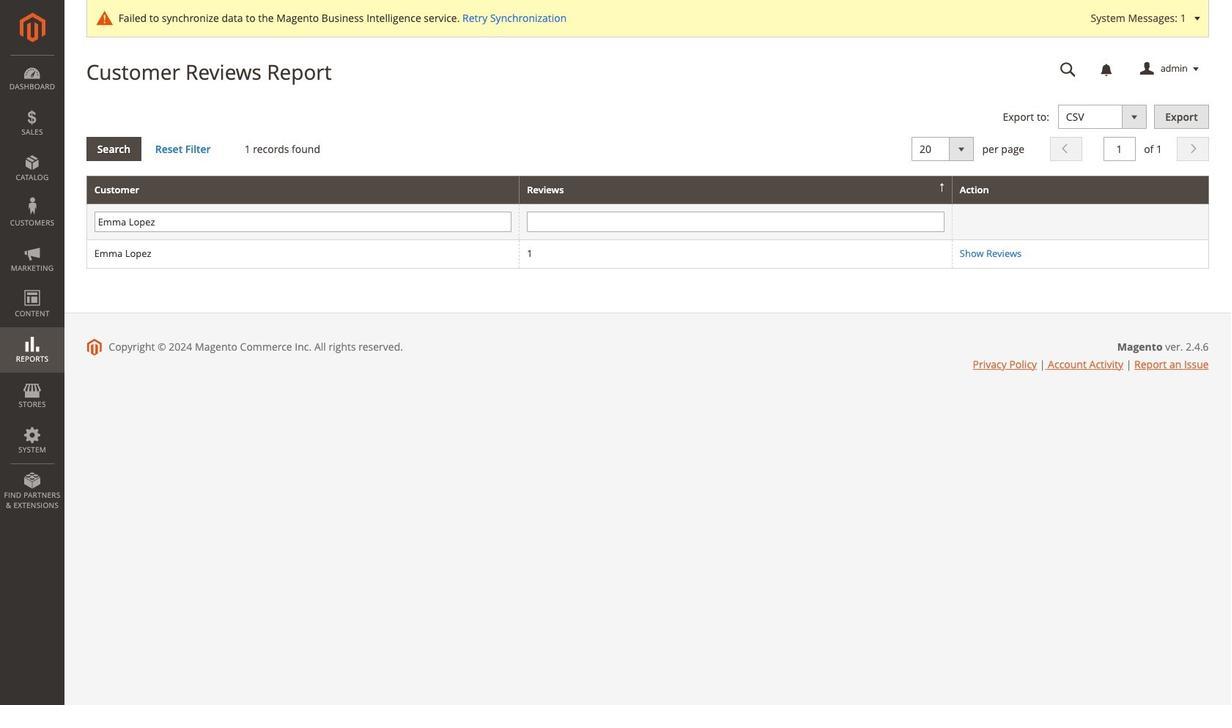 Task type: locate. For each thing, give the bounding box(es) containing it.
None text field
[[1050, 56, 1087, 82], [1104, 137, 1136, 161], [1050, 56, 1087, 82], [1104, 137, 1136, 161]]

None text field
[[94, 212, 512, 233], [527, 212, 945, 233], [94, 212, 512, 233], [527, 212, 945, 233]]

magento admin panel image
[[19, 12, 45, 43]]

menu bar
[[0, 55, 65, 518]]



